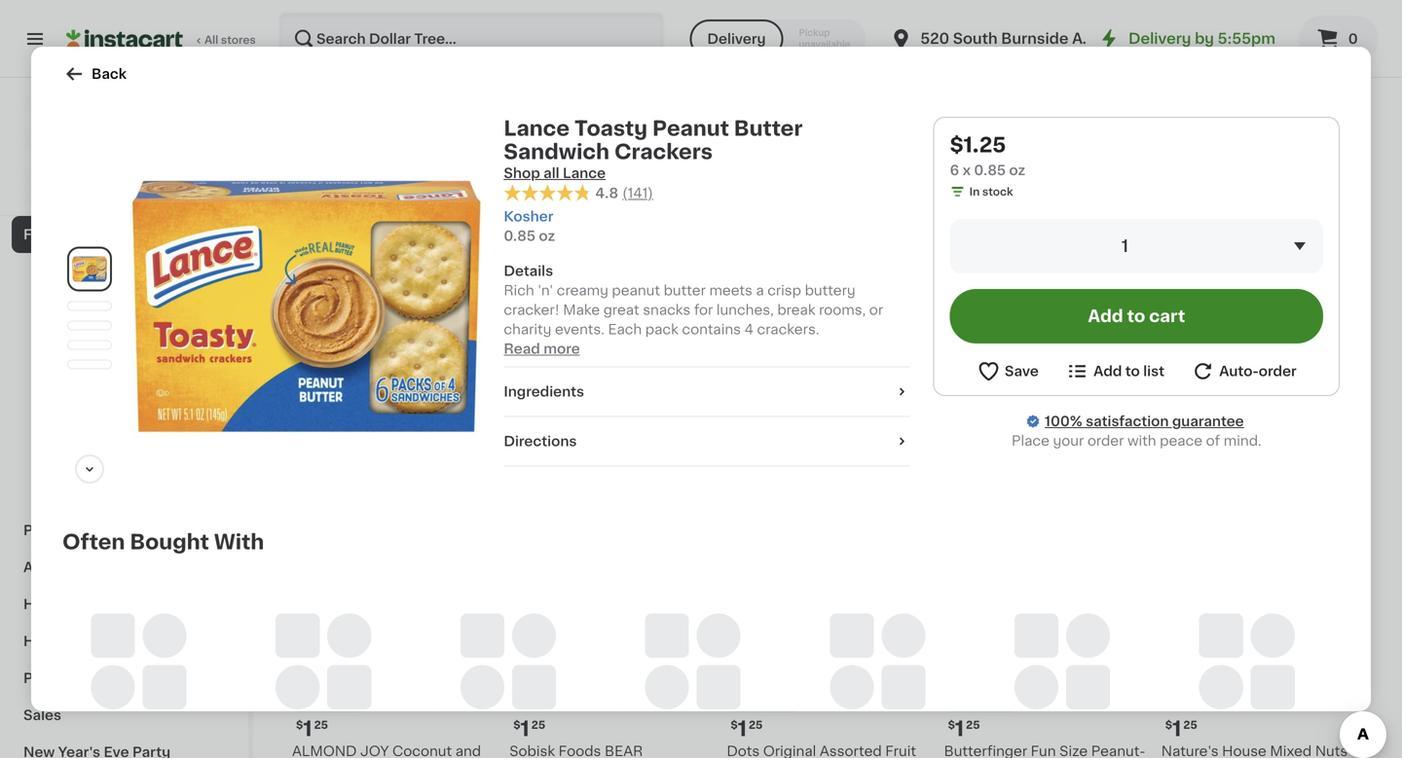 Task type: describe. For each thing, give the bounding box(es) containing it.
ingredients button
[[504, 382, 910, 402]]

oz right 2.43
[[971, 131, 984, 141]]

0.85 inside $1.25 6 x 0.85 oz
[[974, 164, 1006, 177]]

add inside add to list button
[[1094, 365, 1122, 378]]

0
[[1349, 32, 1358, 46]]

add to cart
[[1088, 308, 1185, 325]]

butter for lance toasty peanut butter sandwich crackers (141)
[[1091, 397, 1134, 411]]

peanut for lance toasty peanut butter sandwich crackers shop all lance
[[652, 118, 729, 139]]

3.5
[[727, 131, 744, 141]]

100% satisfaction guarantee inside 100% satisfaction guarantee button
[[50, 187, 206, 198]]

2 free from the left
[[771, 698, 796, 709]]

rich
[[504, 284, 534, 298]]

crisp
[[768, 284, 802, 298]]

break
[[777, 304, 816, 317]]

auto-order button
[[1191, 359, 1297, 384]]

snacks & pantry link
[[12, 290, 237, 327]]

garden
[[84, 598, 136, 612]]

shasta cola
[[292, 397, 374, 411]]

candy for sour
[[727, 436, 772, 450]]

peanut for lance toasty peanut butter sandwich crackers (141)
[[1039, 397, 1087, 411]]

'n'
[[538, 284, 553, 298]]

home improvement & hardware
[[23, 171, 178, 205]]

2 gluten-free from the left
[[729, 698, 796, 709]]

directions button
[[504, 432, 910, 452]]

0 button
[[1299, 16, 1379, 62]]

apparel
[[23, 134, 78, 148]]

(96)
[[799, 115, 822, 126]]

floral
[[23, 60, 62, 74]]

rainbow
[[573, 397, 633, 411]]

1 product group from the left
[[292, 159, 494, 447]]

with
[[214, 532, 264, 553]]

add button for 25
[[1282, 165, 1358, 200]]

enlarge snacks lance toasty peanut butter sandwich crackers hero (opens in a new tab) image
[[72, 252, 107, 287]]

cracker!
[[504, 304, 560, 317]]

meat & seafood link
[[12, 438, 237, 475]]

crackers for lance toasty peanut butter sandwich crackers (141)
[[1014, 417, 1075, 430]]

snacks
[[643, 304, 691, 317]]

(176)
[[1016, 115, 1042, 126]]

520
[[921, 32, 950, 46]]

(30)
[[799, 458, 822, 468]]

oz right the 3.5 at top
[[747, 131, 760, 141]]

& for accessories
[[81, 134, 93, 148]]

request button
[[619, 165, 705, 200]]

details
[[504, 265, 553, 278]]

& inside sour patch kids blue raspberry soft & chewy candy
[[834, 417, 845, 430]]

save
[[1005, 365, 1039, 378]]

guarantee inside button
[[150, 187, 206, 198]]

sales
[[23, 709, 61, 723]]

2.43
[[944, 131, 969, 141]]

or
[[869, 304, 883, 317]]

dairy
[[35, 339, 72, 353]]

drinks link
[[12, 253, 237, 290]]

auto-order
[[1220, 365, 1297, 378]]

place your order with peace of mind.
[[1012, 434, 1262, 448]]

all
[[544, 167, 560, 180]]

kids
[[805, 397, 835, 411]]

dairy link
[[12, 327, 237, 364]]

(28)
[[1234, 115, 1256, 126]]

add to list
[[1094, 365, 1165, 378]]

add button for 1
[[413, 165, 488, 200]]

12 for 12 fl oz
[[292, 434, 304, 445]]

& for pantry
[[88, 302, 99, 316]]

home for home improvement & hardware
[[23, 171, 66, 185]]

drinks
[[35, 265, 78, 279]]

more
[[544, 343, 580, 356]]

lance for lance toasty peanut butter sandwich crackers shop all lance
[[504, 118, 570, 139]]

your
[[1053, 434, 1084, 448]]

4.8 (141)
[[595, 186, 653, 200]]

back
[[92, 67, 127, 81]]

meets
[[709, 284, 753, 298]]

oz inside 1 airheads rainbow berry flavored xtremes sour bites candy 3.8 oz
[[530, 455, 543, 466]]

(7)
[[582, 115, 597, 126]]

1 horizontal spatial $1.25 element
[[1162, 46, 1363, 71]]

a
[[756, 284, 764, 298]]

planters honey roasted peanuts
[[1162, 397, 1328, 430]]

accessories
[[96, 134, 183, 148]]

520 south burnside avenue button
[[889, 12, 1129, 66]]

list
[[1144, 365, 1165, 378]]

chewy
[[848, 417, 896, 430]]

lance toasty peanut butter sandwich crackers shop all lance
[[504, 118, 803, 180]]

place
[[1012, 434, 1050, 448]]

snacks lance toasty peanut butter sandwich crackers hero image
[[132, 132, 480, 480]]

home for home & garden
[[23, 598, 66, 612]]

lance for lance toasty peanut butter sandwich crackers (141)
[[944, 397, 986, 411]]

2 product group from the left
[[510, 159, 711, 492]]

1 horizontal spatial 100%
[[1045, 415, 1083, 429]]

dollar tree logo image
[[106, 101, 143, 138]]

pantry
[[102, 302, 147, 316]]

home & garden
[[23, 598, 136, 612]]

often
[[62, 532, 125, 553]]

all stores link
[[66, 12, 257, 66]]

3.5 oz
[[727, 131, 760, 141]]

health care
[[23, 635, 107, 649]]

berry
[[636, 397, 673, 411]]

4
[[745, 323, 754, 337]]

health care link
[[12, 623, 237, 660]]

add to list button
[[1066, 359, 1165, 384]]

all
[[205, 35, 218, 45]]

lance
[[563, 167, 606, 180]]

health
[[23, 635, 70, 649]]

bites
[[668, 417, 703, 430]]

airheads
[[510, 397, 570, 411]]

crackers.
[[757, 323, 820, 337]]

kosher
[[504, 210, 554, 224]]

0 horizontal spatial (141)
[[622, 186, 653, 200]]

1 free from the left
[[336, 698, 361, 709]]

to for list
[[1126, 365, 1140, 378]]

ingredients
[[504, 385, 584, 399]]



Task type: vqa. For each thing, say whether or not it's contained in the screenshot.
"X" within Diet Coke Soda 12 x 12 fl oz
no



Task type: locate. For each thing, give the bounding box(es) containing it.
0 horizontal spatial sour
[[633, 417, 665, 430]]

snacks & pantry
[[35, 302, 147, 316]]

sour inside 1 airheads rainbow berry flavored xtremes sour bites candy 3.8 oz
[[633, 417, 665, 430]]

delivery for delivery
[[707, 32, 766, 46]]

order up roasted
[[1259, 365, 1297, 378]]

oz inside kosher 0.85 oz
[[539, 230, 555, 243]]

sour
[[727, 397, 758, 411], [633, 417, 665, 430]]

12 left fl
[[292, 434, 304, 445]]

gluten-
[[294, 698, 336, 709], [729, 698, 771, 709]]

0.85 up in stock
[[974, 164, 1006, 177]]

0 horizontal spatial 100%
[[50, 187, 79, 198]]

1 vertical spatial satisfaction
[[1086, 415, 1169, 429]]

1 horizontal spatial (141)
[[1016, 438, 1041, 449]]

& right the store
[[167, 171, 178, 185]]

1 horizontal spatial crackers
[[1014, 417, 1075, 430]]

0 horizontal spatial candy
[[510, 436, 555, 450]]

1 vertical spatial care
[[73, 635, 107, 649]]

1 vertical spatial (141)
[[1016, 438, 1041, 449]]

crackers for lance toasty peanut butter sandwich crackers shop all lance
[[614, 142, 713, 162]]

delivery left by
[[1129, 32, 1191, 46]]

satisfaction inside button
[[82, 187, 147, 198]]

auto-
[[1220, 365, 1259, 378]]

1 horizontal spatial free
[[771, 698, 796, 709]]

1 horizontal spatial lance
[[944, 397, 986, 411]]

1 inside field
[[1122, 238, 1129, 255]]

0 horizontal spatial gluten-
[[294, 698, 336, 709]]

0 vertical spatial home
[[23, 171, 66, 185]]

candy down raspberry
[[727, 436, 772, 450]]

$1.25
[[950, 135, 1006, 155]]

satisfaction down 'improvement'
[[82, 187, 147, 198]]

electronics
[[23, 97, 103, 111]]

0 horizontal spatial free
[[336, 698, 361, 709]]

0 horizontal spatial $1.25 element
[[727, 369, 929, 394]]

roasted
[[1270, 397, 1328, 411]]

instacart logo image
[[66, 27, 183, 51]]

0 vertical spatial 100%
[[50, 187, 79, 198]]

toasty for lance toasty peanut butter sandwich crackers shop all lance
[[574, 118, 648, 139]]

1 horizontal spatial toasty
[[990, 397, 1035, 411]]

fl
[[306, 434, 314, 445]]

care for health care
[[73, 635, 107, 649]]

delivery by 5:55pm
[[1129, 32, 1276, 46]]

& inside home improvement & hardware
[[167, 171, 178, 185]]

1 vertical spatial order
[[1088, 434, 1124, 448]]

0 horizontal spatial 100% satisfaction guarantee
[[50, 187, 206, 198]]

0 vertical spatial $1.25 element
[[1162, 46, 1363, 71]]

100%
[[50, 187, 79, 198], [1045, 415, 1083, 429]]

great
[[604, 304, 639, 317]]

sandwich up all on the top of the page
[[504, 142, 610, 162]]

1 vertical spatial 100%
[[1045, 415, 1083, 429]]

peanut
[[612, 284, 660, 298]]

toasty up lance
[[574, 118, 648, 139]]

to inside button
[[1126, 365, 1140, 378]]

& right soft
[[834, 417, 845, 430]]

lance down 'save' button
[[944, 397, 986, 411]]

0 vertical spatial satisfaction
[[82, 187, 147, 198]]

lunches,
[[717, 304, 774, 317]]

x
[[963, 164, 971, 177]]

read more button
[[504, 340, 580, 359]]

0 horizontal spatial butter
[[734, 118, 803, 139]]

$1.25 6 x 0.85 oz
[[950, 135, 1026, 177]]

guarantee down prices
[[150, 187, 206, 198]]

0 horizontal spatial peanut
[[652, 118, 729, 139]]

sandwich down 'save' button
[[944, 417, 1011, 430]]

3.8
[[510, 455, 527, 466]]

$1.25 element
[[1162, 46, 1363, 71], [727, 369, 929, 394]]

1 horizontal spatial sandwich
[[944, 417, 1011, 430]]

delivery for delivery by 5:55pm
[[1129, 32, 1191, 46]]

cart
[[1149, 308, 1185, 325]]

to inside button
[[1127, 308, 1146, 325]]

peanut inside lance toasty peanut butter sandwich crackers (141)
[[1039, 397, 1087, 411]]

0.85 inside kosher 0.85 oz
[[504, 230, 536, 243]]

& for garden
[[69, 598, 80, 612]]

& left garden at the bottom left of page
[[69, 598, 80, 612]]

0 vertical spatial care
[[88, 524, 122, 538]]

2 candy from the left
[[510, 436, 555, 450]]

0 vertical spatial sandwich
[[504, 142, 610, 162]]

100% satisfaction guarantee up with on the right bottom
[[1045, 415, 1244, 429]]

crackers inside lance toasty peanut butter sandwich crackers shop all lance
[[614, 142, 713, 162]]

0 horizontal spatial sandwich
[[504, 142, 610, 162]]

1 gluten-free from the left
[[294, 698, 361, 709]]

crackers up request button
[[614, 142, 713, 162]]

1 horizontal spatial add button
[[1282, 165, 1358, 200]]

drink
[[77, 228, 115, 242]]

care down home & garden
[[73, 635, 107, 649]]

1 horizontal spatial 100% satisfaction guarantee
[[1045, 415, 1244, 429]]

0 vertical spatial sour
[[727, 397, 758, 411]]

candy down "flavored"
[[510, 436, 555, 450]]

0 horizontal spatial 12
[[292, 434, 304, 445]]

0 horizontal spatial lance
[[504, 118, 570, 139]]

& right meat
[[74, 450, 85, 464]]

lance inside lance toasty peanut butter sandwich crackers shop all lance
[[504, 118, 570, 139]]

oz right 3.8
[[530, 455, 543, 466]]

100% down everyday
[[50, 187, 79, 198]]

butter down add to list button
[[1091, 397, 1134, 411]]

peanut up request button
[[652, 118, 729, 139]]

0 horizontal spatial product group
[[292, 159, 494, 447]]

1 vertical spatial sandwich
[[944, 417, 1011, 430]]

candy for 1
[[510, 436, 555, 450]]

0 horizontal spatial satisfaction
[[82, 187, 147, 198]]

everyday store prices
[[58, 168, 178, 179]]

1 vertical spatial 0.85
[[504, 230, 536, 243]]

1 horizontal spatial 12
[[510, 131, 521, 141]]

1 vertical spatial peanut
[[1039, 397, 1087, 411]]

butter inside lance toasty peanut butter sandwich crackers (141)
[[1091, 397, 1134, 411]]

0 vertical spatial butter
[[734, 118, 803, 139]]

delivery inside button
[[707, 32, 766, 46]]

& up everyday
[[81, 134, 93, 148]]

1 horizontal spatial guarantee
[[1172, 415, 1244, 429]]

prices
[[144, 168, 178, 179]]

order inside button
[[1259, 365, 1297, 378]]

1 vertical spatial 100% satisfaction guarantee
[[1045, 415, 1244, 429]]

& inside "link"
[[74, 450, 85, 464]]

$1.25 element up kids at the bottom of page
[[727, 369, 929, 394]]

(141) left "your" at right
[[1016, 438, 1041, 449]]

toasty inside lance toasty peanut butter sandwich crackers shop all lance
[[574, 118, 648, 139]]

0 horizontal spatial toasty
[[574, 118, 648, 139]]

4.8
[[595, 186, 619, 200]]

0 horizontal spatial gluten-free
[[294, 698, 361, 709]]

oz inside $1.25 6 x 0.85 oz
[[1009, 164, 1026, 177]]

0 vertical spatial order
[[1259, 365, 1297, 378]]

1 vertical spatial 12
[[292, 434, 304, 445]]

0 horizontal spatial crackers
[[614, 142, 713, 162]]

1 horizontal spatial gluten-
[[729, 698, 771, 709]]

buttery
[[805, 284, 856, 298]]

stores
[[221, 35, 256, 45]]

None search field
[[279, 12, 665, 66]]

butter for lance toasty peanut butter sandwich crackers shop all lance
[[734, 118, 803, 139]]

meat & seafood
[[35, 450, 145, 464]]

in stock
[[970, 186, 1013, 197]]

south
[[953, 32, 998, 46]]

care up auto link
[[88, 524, 122, 538]]

xtremes
[[572, 417, 630, 430]]

request
[[633, 176, 692, 190]]

improvement
[[69, 171, 164, 185]]

1 vertical spatial sour
[[633, 417, 665, 430]]

apparel & accessories link
[[12, 123, 237, 160]]

0 vertical spatial toasty
[[574, 118, 648, 139]]

1
[[1122, 238, 1129, 255], [303, 371, 312, 392], [521, 371, 530, 392], [303, 719, 312, 740], [738, 719, 747, 740], [521, 719, 530, 740], [955, 719, 964, 740], [1173, 719, 1182, 740]]

3 product group from the left
[[1162, 159, 1363, 467]]

product group
[[292, 159, 494, 447], [510, 159, 711, 492], [1162, 159, 1363, 467]]

delivery
[[1129, 32, 1191, 46], [707, 32, 766, 46]]

to left cart
[[1127, 308, 1146, 325]]

planters
[[1162, 397, 1218, 411]]

shasta
[[292, 397, 339, 411]]

(141) button
[[622, 183, 653, 203]]

100% inside button
[[50, 187, 79, 198]]

1 vertical spatial toasty
[[990, 397, 1035, 411]]

oz right fl
[[316, 434, 329, 445]]

0 vertical spatial to
[[1127, 308, 1146, 325]]

$ 1 25
[[296, 371, 328, 392], [296, 719, 328, 740], [731, 719, 763, 740], [513, 719, 546, 740], [948, 719, 980, 740], [1166, 719, 1198, 740]]

& right food
[[62, 228, 74, 242]]

soft
[[802, 417, 830, 430]]

satisfaction up place your order with peace of mind.
[[1086, 415, 1169, 429]]

&
[[81, 134, 93, 148], [167, 171, 178, 185], [62, 228, 74, 242], [88, 302, 99, 316], [834, 417, 845, 430], [74, 450, 85, 464], [69, 598, 80, 612]]

0 vertical spatial (141)
[[622, 186, 653, 200]]

12 for 12 oz
[[510, 131, 521, 141]]

toasty
[[574, 118, 648, 139], [990, 397, 1035, 411]]

peanut up "your" at right
[[1039, 397, 1087, 411]]

0 vertical spatial 12
[[510, 131, 521, 141]]

1 candy from the left
[[727, 436, 772, 450]]

delivery up the 3.5 at top
[[707, 32, 766, 46]]

lance up shop
[[504, 118, 570, 139]]

2 horizontal spatial product group
[[1162, 159, 1363, 467]]

pets
[[23, 672, 55, 686]]

free
[[336, 698, 361, 709], [771, 698, 796, 709]]

by
[[1195, 32, 1214, 46]]

2 add button from the left
[[1282, 165, 1358, 200]]

butter down service type group
[[734, 118, 803, 139]]

1 vertical spatial guarantee
[[1172, 415, 1244, 429]]

peanut inside lance toasty peanut butter sandwich crackers shop all lance
[[652, 118, 729, 139]]

1 field
[[950, 219, 1324, 274]]

2 gluten- from the left
[[729, 698, 771, 709]]

0.85 down kosher
[[504, 230, 536, 243]]

food & drink
[[23, 228, 115, 242]]

crackers up place
[[1014, 417, 1075, 430]]

oz
[[747, 131, 760, 141], [524, 131, 536, 141], [971, 131, 984, 141], [1009, 164, 1026, 177], [539, 230, 555, 243], [316, 434, 329, 445], [530, 455, 543, 466]]

0 vertical spatial guarantee
[[150, 187, 206, 198]]

0 horizontal spatial order
[[1088, 434, 1124, 448]]

1 vertical spatial lance
[[944, 397, 986, 411]]

1 vertical spatial $1.25 element
[[727, 369, 929, 394]]

all stores
[[205, 35, 256, 45]]

0 vertical spatial 0.85
[[974, 164, 1006, 177]]

12 oz
[[510, 131, 536, 141]]

1 horizontal spatial butter
[[1091, 397, 1134, 411]]

to for cart
[[1127, 308, 1146, 325]]

home up hardware
[[23, 171, 66, 185]]

$1.25 element down 5:55pm on the top right
[[1162, 46, 1363, 71]]

sour down berry
[[633, 417, 665, 430]]

hardware
[[23, 191, 91, 205]]

delivery by 5:55pm link
[[1098, 27, 1276, 51]]

1 vertical spatial home
[[23, 598, 66, 612]]

1 horizontal spatial sour
[[727, 397, 758, 411]]

mind.
[[1224, 434, 1262, 448]]

burnside
[[1001, 32, 1069, 46]]

2 home from the top
[[23, 598, 66, 612]]

sandwich inside lance toasty peanut butter sandwich crackers shop all lance
[[504, 142, 610, 162]]

toasty for lance toasty peanut butter sandwich crackers (141)
[[990, 397, 1035, 411]]

0 vertical spatial lance
[[504, 118, 570, 139]]

0 horizontal spatial 0.85
[[504, 230, 536, 243]]

sandwich inside lance toasty peanut butter sandwich crackers (141)
[[944, 417, 1011, 430]]

520 south burnside avenue
[[921, 32, 1129, 46]]

$
[[296, 372, 303, 383], [1166, 372, 1173, 383], [296, 720, 303, 731], [731, 720, 738, 731], [513, 720, 521, 731], [948, 720, 955, 731], [1166, 720, 1173, 731]]

0 horizontal spatial guarantee
[[150, 187, 206, 198]]

$ 1 25 inside product group
[[296, 371, 328, 392]]

home inside home improvement & hardware
[[23, 171, 66, 185]]

1 horizontal spatial 0.85
[[974, 164, 1006, 177]]

candy inside 1 airheads rainbow berry flavored xtremes sour bites candy 3.8 oz
[[510, 436, 555, 450]]

home up health
[[23, 598, 66, 612]]

25
[[314, 372, 328, 383], [966, 372, 980, 383], [1184, 372, 1198, 383], [314, 720, 328, 731], [749, 720, 763, 731], [532, 720, 546, 731], [966, 720, 980, 731], [1184, 720, 1198, 731]]

for
[[694, 304, 713, 317]]

charity
[[504, 323, 552, 337]]

back button
[[62, 62, 127, 86]]

1 horizontal spatial delivery
[[1129, 32, 1191, 46]]

care
[[88, 524, 122, 538], [73, 635, 107, 649]]

lance inside lance toasty peanut butter sandwich crackers (141)
[[944, 397, 986, 411]]

crackers inside lance toasty peanut butter sandwich crackers (141)
[[1014, 417, 1075, 430]]

(141) inside lance toasty peanut butter sandwich crackers (141)
[[1016, 438, 1041, 449]]

guarantee up of
[[1172, 415, 1244, 429]]

lance toasty peanut butter sandwich crackers (141)
[[944, 397, 1134, 449]]

everyday store prices link
[[58, 166, 190, 181]]

1 vertical spatial crackers
[[1014, 417, 1075, 430]]

1 vertical spatial butter
[[1091, 397, 1134, 411]]

1 horizontal spatial product group
[[510, 159, 711, 492]]

1 add button from the left
[[413, 165, 488, 200]]

0 vertical spatial 100% satisfaction guarantee
[[50, 187, 206, 198]]

cola
[[342, 397, 374, 411]]

candy inside sour patch kids blue raspberry soft & chewy candy
[[727, 436, 772, 450]]

oz down kosher
[[539, 230, 555, 243]]

product group containing add
[[1162, 159, 1363, 467]]

each
[[608, 323, 642, 337]]

with
[[1128, 434, 1157, 448]]

12 inside product group
[[292, 434, 304, 445]]

candy
[[727, 436, 772, 450], [510, 436, 555, 450]]

contains
[[682, 323, 741, 337]]

to left the list
[[1126, 365, 1140, 378]]

care for personal care
[[88, 524, 122, 538]]

★★★★★
[[727, 112, 795, 126], [727, 112, 795, 126], [510, 112, 578, 126], [510, 112, 578, 126], [944, 112, 1012, 126], [944, 112, 1012, 126], [1162, 112, 1230, 126], [1162, 112, 1230, 126], [504, 185, 591, 202], [504, 185, 591, 202], [292, 416, 360, 430], [292, 416, 360, 430], [1162, 435, 1230, 449], [1162, 435, 1230, 449], [727, 455, 795, 468], [727, 455, 795, 468]]

0 vertical spatial peanut
[[652, 118, 729, 139]]

of
[[1206, 434, 1220, 448]]

& for seafood
[[74, 450, 85, 464]]

shop
[[504, 167, 540, 180]]

0 vertical spatial crackers
[[614, 142, 713, 162]]

sandwich for lance toasty peanut butter sandwich crackers (141)
[[944, 417, 1011, 430]]

12 up shop
[[510, 131, 521, 141]]

1 horizontal spatial gluten-free
[[729, 698, 796, 709]]

crackers
[[614, 142, 713, 162], [1014, 417, 1075, 430]]

service type group
[[690, 19, 866, 58]]

sour up raspberry
[[727, 397, 758, 411]]

100% up "your" at right
[[1045, 415, 1083, 429]]

1 gluten- from the left
[[294, 698, 336, 709]]

1 inside 1 airheads rainbow berry flavored xtremes sour bites candy 3.8 oz
[[521, 371, 530, 392]]

oz up shop
[[524, 131, 536, 141]]

1 horizontal spatial satisfaction
[[1086, 415, 1169, 429]]

(411)
[[1234, 438, 1258, 449]]

(141) right 4.8
[[622, 186, 653, 200]]

1 home from the top
[[23, 171, 66, 185]]

1 horizontal spatial peanut
[[1039, 397, 1087, 411]]

1 horizontal spatial order
[[1259, 365, 1297, 378]]

100% satisfaction guarantee link
[[1045, 412, 1244, 431]]

butter inside lance toasty peanut butter sandwich crackers shop all lance
[[734, 118, 803, 139]]

& for drink
[[62, 228, 74, 242]]

toasty down 'save' button
[[990, 397, 1035, 411]]

toasty inside lance toasty peanut butter sandwich crackers (141)
[[990, 397, 1035, 411]]

order left with on the right bottom
[[1088, 434, 1124, 448]]

add inside add to cart button
[[1088, 308, 1124, 325]]

sour patch kids blue raspberry soft & chewy candy
[[727, 397, 896, 450]]

(11)
[[364, 419, 382, 429]]

sandwich for lance toasty peanut butter sandwich crackers shop all lance
[[504, 142, 610, 162]]

0 horizontal spatial add button
[[413, 165, 488, 200]]

1 vertical spatial to
[[1126, 365, 1140, 378]]

sour inside sour patch kids blue raspberry soft & chewy candy
[[727, 397, 758, 411]]

1 horizontal spatial candy
[[727, 436, 772, 450]]

0 horizontal spatial delivery
[[707, 32, 766, 46]]

100% satisfaction guarantee down 'improvement'
[[50, 187, 206, 198]]

& left the pantry
[[88, 302, 99, 316]]

seafood
[[88, 450, 145, 464]]

oz up stock
[[1009, 164, 1026, 177]]



